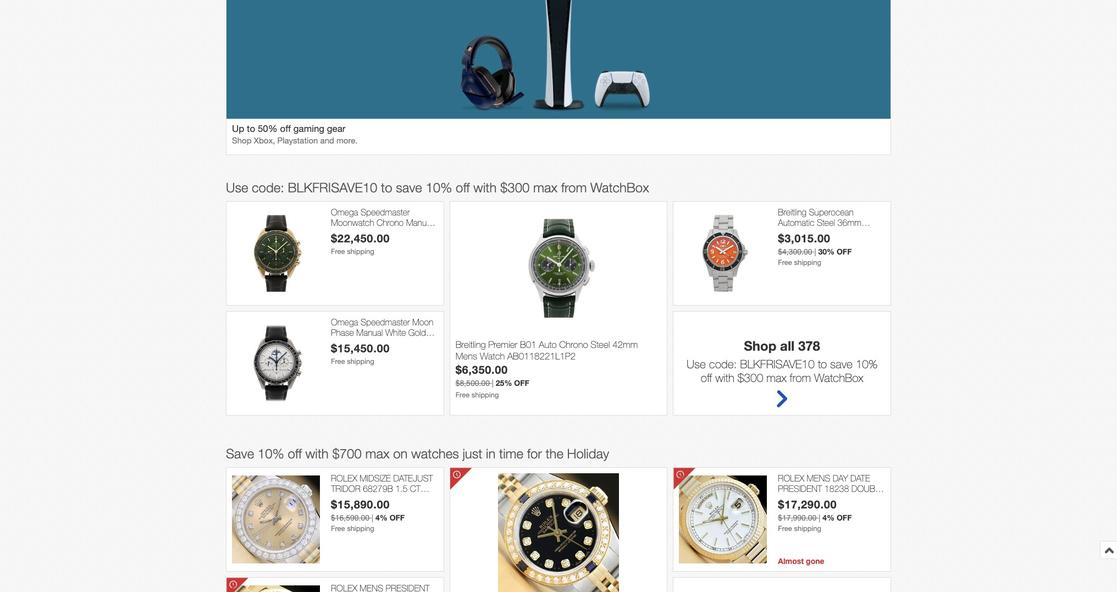 Task type: locate. For each thing, give the bounding box(es) containing it.
shop
[[232, 136, 252, 145], [744, 338, 777, 353]]

midsize
[[360, 473, 391, 483]]

shipping down $15,450.00
[[347, 358, 374, 366]]

watch down premier
[[480, 351, 505, 362]]

2 horizontal spatial max
[[767, 371, 787, 384]]

ab0118221l1p2
[[508, 351, 576, 362]]

time
[[499, 446, 524, 461]]

1 rolex from the left
[[331, 473, 357, 483]]

0 horizontal spatial 18k
[[331, 494, 346, 504]]

blkfrisave10 inside shop all 378 use code: blkfrisave10 to save 10% off with $300 max from watchbox
[[740, 357, 815, 371]]

0 horizontal spatial shop
[[232, 136, 252, 145]]

just
[[463, 446, 482, 461]]

a17316d71o1a1
[[778, 239, 845, 249]]

1 horizontal spatial use
[[687, 357, 706, 371]]

1 vertical spatial mens
[[331, 338, 352, 348]]

to up omega speedmaster moonwatch chrono manual gold mens watch 310.63.42.50.10.001 link
[[381, 180, 392, 195]]

1 18k from the left
[[331, 494, 346, 504]]

rolex for $17,290.00
[[778, 473, 805, 483]]

1 horizontal spatial watch
[[804, 505, 832, 515]]

1 horizontal spatial steel
[[817, 218, 835, 228]]

0 horizontal spatial gold
[[349, 494, 372, 504]]

0 vertical spatial 10%
[[426, 180, 452, 195]]

2 vertical spatial mens
[[456, 351, 477, 362]]

| down the $15,890.00
[[372, 514, 373, 523]]

| for $15,890.00
[[372, 514, 373, 523]]

| inside $17,290.00 $17,990.00 | 4% off free shipping
[[819, 514, 821, 523]]

mens down phase
[[331, 338, 352, 348]]

$700
[[332, 446, 362, 461]]

off inside $15,890.00 $16,590.00 | 4% off free shipping
[[390, 513, 405, 523]]

from
[[561, 180, 587, 195], [790, 371, 811, 384]]

with
[[474, 180, 497, 195], [715, 371, 735, 384], [305, 446, 329, 461]]

1 vertical spatial code:
[[709, 357, 737, 371]]

omega up phase
[[331, 317, 358, 327]]

2 rolex from the left
[[778, 473, 805, 483]]

$3,015.00 $4,300.00 | 30% off free shipping
[[778, 232, 852, 267]]

manual inside omega speedmaster moon phase manual white gold mens strap watch 3689.30.31
[[356, 328, 383, 338]]

0 horizontal spatial from
[[561, 180, 587, 195]]

free down $8,500.00
[[456, 391, 470, 399]]

| down $17,290.00
[[819, 514, 821, 523]]

0 horizontal spatial $300
[[500, 180, 530, 195]]

free
[[331, 248, 345, 256], [778, 259, 792, 267], [331, 358, 345, 366], [456, 391, 470, 399], [331, 525, 345, 533], [778, 525, 792, 533]]

10% inside shop all 378 use code: blkfrisave10 to save 10% off with $300 max from watchbox
[[856, 357, 878, 371]]

shipping inside $22,450.00 free shipping
[[347, 248, 374, 256]]

chrono right the auto
[[559, 339, 588, 350]]

and
[[320, 136, 334, 145]]

shop inside shop all 378 use code: blkfrisave10 to save 10% off with $300 max from watchbox
[[744, 338, 777, 353]]

free inside $15,450.00 free shipping
[[331, 358, 345, 366]]

shipping down $4,300.00
[[794, 259, 822, 267]]

18k
[[331, 494, 346, 504], [821, 494, 836, 504]]

0 horizontal spatial gold
[[331, 228, 349, 238]]

1 horizontal spatial watchbox
[[814, 371, 864, 384]]

watch
[[374, 228, 398, 238], [810, 228, 834, 238], [376, 338, 399, 348], [480, 351, 505, 362]]

from inside shop all 378 use code: blkfrisave10 to save 10% off with $300 max from watchbox
[[790, 371, 811, 384]]

2 vertical spatial with
[[305, 446, 329, 461]]

1 horizontal spatial to
[[381, 180, 392, 195]]

2 vertical spatial max
[[365, 446, 390, 461]]

rolex midsize datejust tridor 68279b 1.5 ct 18k gold factory diamond dial watch link
[[331, 473, 438, 515]]

1 vertical spatial $300
[[738, 371, 763, 384]]

0 horizontal spatial steel
[[591, 339, 610, 350]]

gold down moon
[[408, 328, 426, 338]]

2 vertical spatial to
[[818, 357, 827, 371]]

watch
[[391, 505, 419, 515], [804, 505, 832, 515]]

0 vertical spatial gold
[[349, 494, 372, 504]]

$17,290.00
[[778, 498, 837, 511]]

chrono
[[377, 218, 404, 228], [559, 339, 588, 350]]

free inside the $3,015.00 $4,300.00 | 30% off free shipping
[[778, 259, 792, 267]]

378
[[798, 338, 820, 353]]

0 horizontal spatial with
[[305, 446, 329, 461]]

free inside $22,450.00 free shipping
[[331, 248, 345, 256]]

free down $17,990.00
[[778, 525, 792, 533]]

moon
[[412, 317, 434, 327]]

0 horizontal spatial watchbox
[[591, 180, 649, 195]]

1 horizontal spatial 10%
[[426, 180, 452, 195]]

1 horizontal spatial breitling
[[778, 207, 807, 217]]

1 horizontal spatial manual
[[406, 218, 433, 228]]

mens up the $6,350.00
[[456, 351, 477, 362]]

blkfrisave10 down all
[[740, 357, 815, 371]]

breitling inside breitling premier b01 auto chrono steel 42mm mens watch ab0118221l1p2 $6,350.00 $8,500.00 | 25% off free shipping
[[456, 339, 486, 350]]

use inside shop all 378 use code: blkfrisave10 to save 10% off with $300 max from watchbox
[[687, 357, 706, 371]]

shipping inside $15,890.00 $16,590.00 | 4% off free shipping
[[347, 525, 374, 533]]

free down $22,450.00
[[331, 248, 345, 256]]

18k down 18238
[[821, 494, 836, 504]]

shop all 378 use code: blkfrisave10 to save 10% off with $300 max from watchbox
[[687, 338, 878, 384]]

rolex inside rolex mens day date president 18238 double quickset 18k yellow gold watch
[[778, 473, 805, 483]]

omega up moonwatch
[[331, 207, 358, 217]]

1 vertical spatial save
[[830, 357, 853, 371]]

1 horizontal spatial gold
[[408, 328, 426, 338]]

shipping down $16,590.00
[[347, 525, 374, 533]]

on
[[393, 446, 408, 461]]

0 horizontal spatial blkfrisave10
[[288, 180, 377, 195]]

1 vertical spatial breitling
[[456, 339, 486, 350]]

0 vertical spatial steel
[[817, 218, 835, 228]]

watch up a17316d71o1a1
[[810, 228, 834, 238]]

0 vertical spatial chrono
[[377, 218, 404, 228]]

phase
[[331, 328, 354, 338]]

speedmaster up moonwatch
[[361, 207, 410, 217]]

0 vertical spatial use
[[226, 180, 248, 195]]

gold inside rolex mens day date president 18238 double quickset 18k yellow gold watch
[[778, 505, 802, 515]]

0 horizontal spatial use
[[226, 180, 248, 195]]

free down $16,590.00
[[331, 525, 345, 533]]

2 horizontal spatial to
[[818, 357, 827, 371]]

breitling up automatic
[[778, 207, 807, 217]]

watches
[[411, 446, 459, 461]]

1 horizontal spatial with
[[474, 180, 497, 195]]

gold inside the omega speedmaster moonwatch chrono manual gold mens watch 310.63.42.50.10.001
[[331, 228, 349, 238]]

1 vertical spatial speedmaster
[[361, 317, 410, 327]]

1 vertical spatial from
[[790, 371, 811, 384]]

blkfrisave10 up moonwatch
[[288, 180, 377, 195]]

1 vertical spatial steel
[[591, 339, 610, 350]]

rolex up tridor
[[331, 473, 357, 483]]

with inside shop all 378 use code: blkfrisave10 to save 10% off with $300 max from watchbox
[[715, 371, 735, 384]]

| inside breitling premier b01 auto chrono steel 42mm mens watch ab0118221l1p2 $6,350.00 $8,500.00 | 25% off free shipping
[[492, 379, 494, 388]]

2 horizontal spatial 10%
[[856, 357, 878, 371]]

blkfrisave10
[[288, 180, 377, 195], [740, 357, 815, 371]]

0 vertical spatial to
[[247, 123, 255, 134]]

auto
[[539, 339, 557, 350]]

automatic
[[778, 218, 815, 228]]

manual
[[406, 218, 433, 228], [356, 328, 383, 338]]

up to 50% off gaming gear shop xbox, playstation and more.
[[232, 123, 358, 145]]

holiday
[[567, 446, 609, 461]]

steel left 42mm at the bottom right
[[591, 339, 610, 350]]

breitling for superocean
[[778, 207, 807, 217]]

almost gone
[[778, 556, 825, 566]]

1 horizontal spatial 18k
[[821, 494, 836, 504]]

2 4% from the left
[[823, 513, 835, 523]]

2 watch from the left
[[804, 505, 832, 515]]

breitling superocean automatic steel 36mm bracelet watch a17316d71o1a1 link
[[778, 207, 885, 249]]

for
[[527, 446, 542, 461]]

1 vertical spatial gold
[[778, 505, 802, 515]]

breitling up the $6,350.00
[[456, 339, 486, 350]]

breitling inside breitling superocean automatic steel 36mm bracelet watch a17316d71o1a1
[[778, 207, 807, 217]]

premier
[[488, 339, 518, 350]]

off inside $17,290.00 $17,990.00 | 4% off free shipping
[[837, 513, 852, 523]]

0 horizontal spatial to
[[247, 123, 255, 134]]

to right the up
[[247, 123, 255, 134]]

code:
[[252, 180, 284, 195], [709, 357, 737, 371]]

$17,290.00 $17,990.00 | 4% off free shipping
[[778, 498, 852, 533]]

gaming
[[294, 123, 325, 134]]

1 vertical spatial max
[[767, 371, 787, 384]]

0 vertical spatial mens
[[351, 228, 372, 238]]

| inside the $3,015.00 $4,300.00 | 30% off free shipping
[[815, 248, 816, 256]]

1 horizontal spatial $300
[[738, 371, 763, 384]]

1 vertical spatial to
[[381, 180, 392, 195]]

0 horizontal spatial 4%
[[376, 513, 388, 523]]

shipping down $17,990.00
[[794, 525, 822, 533]]

speedmaster inside the omega speedmaster moonwatch chrono manual gold mens watch 310.63.42.50.10.001
[[361, 207, 410, 217]]

rolex midsize datejust tridor 68279b 1.5 ct 18k gold factory diamond dial watch
[[331, 473, 433, 515]]

0 horizontal spatial manual
[[356, 328, 383, 338]]

rolex mens day date president 18238 double quickset 18k yellow gold watch
[[778, 473, 885, 515]]

rolex inside rolex midsize datejust tridor 68279b 1.5 ct 18k gold factory diamond dial watch
[[331, 473, 357, 483]]

off
[[280, 123, 291, 134], [456, 180, 470, 195], [837, 247, 852, 256], [701, 371, 712, 384], [514, 379, 529, 388], [288, 446, 302, 461], [390, 513, 405, 523], [837, 513, 852, 523]]

mens inside omega speedmaster moon phase manual white gold mens strap watch 3689.30.31
[[331, 338, 352, 348]]

| left 25%
[[492, 379, 494, 388]]

4% for $17,290.00
[[823, 513, 835, 523]]

4% inside $17,290.00 $17,990.00 | 4% off free shipping
[[823, 513, 835, 523]]

0 horizontal spatial watch
[[391, 505, 419, 515]]

manual down use code: blkfrisave10 to save 10% off with $300 max from watchbox
[[406, 218, 433, 228]]

watch inside omega speedmaster moon phase manual white gold mens strap watch 3689.30.31
[[376, 338, 399, 348]]

1 horizontal spatial 4%
[[823, 513, 835, 523]]

omega
[[331, 207, 358, 217], [331, 317, 358, 327]]

0 vertical spatial watchbox
[[591, 180, 649, 195]]

0 vertical spatial omega
[[331, 207, 358, 217]]

shipping inside $15,450.00 free shipping
[[347, 358, 374, 366]]

4% down factory
[[376, 513, 388, 523]]

1 speedmaster from the top
[[361, 207, 410, 217]]

1 vertical spatial gold
[[408, 328, 426, 338]]

0 vertical spatial max
[[533, 180, 558, 195]]

| for $17,290.00
[[819, 514, 821, 523]]

|
[[815, 248, 816, 256], [492, 379, 494, 388], [372, 514, 373, 523], [819, 514, 821, 523]]

10%
[[426, 180, 452, 195], [856, 357, 878, 371], [258, 446, 284, 461]]

1 horizontal spatial gold
[[778, 505, 802, 515]]

1 vertical spatial manual
[[356, 328, 383, 338]]

almost
[[778, 556, 804, 566]]

gold down moonwatch
[[331, 228, 349, 238]]

free down $15,450.00
[[331, 358, 345, 366]]

chrono up "310.63.42.50.10.001"
[[377, 218, 404, 228]]

0 horizontal spatial max
[[365, 446, 390, 461]]

off inside the $3,015.00 $4,300.00 | 30% off free shipping
[[837, 247, 852, 256]]

1 vertical spatial use
[[687, 357, 706, 371]]

mens
[[351, 228, 372, 238], [331, 338, 352, 348], [456, 351, 477, 362]]

0 horizontal spatial chrono
[[377, 218, 404, 228]]

2 horizontal spatial with
[[715, 371, 735, 384]]

36mm
[[838, 218, 862, 228]]

4% down $17,290.00
[[823, 513, 835, 523]]

omega inside omega speedmaster moon phase manual white gold mens strap watch 3689.30.31
[[331, 317, 358, 327]]

1 horizontal spatial rolex
[[778, 473, 805, 483]]

to down 378
[[818, 357, 827, 371]]

1.5
[[395, 484, 408, 494]]

breitling premier b01 auto chrono steel 42mm mens watch ab0118221l1p2 $6,350.00 $8,500.00 | 25% off free shipping
[[456, 339, 638, 399]]

shop down the up
[[232, 136, 252, 145]]

steel down superocean
[[817, 218, 835, 228]]

| left the 30%
[[815, 248, 816, 256]]

speedmaster up the white
[[361, 317, 410, 327]]

shipping
[[347, 248, 374, 256], [794, 259, 822, 267], [347, 358, 374, 366], [472, 391, 499, 399], [347, 525, 374, 533], [794, 525, 822, 533]]

1 horizontal spatial shop
[[744, 338, 777, 353]]

mens down moonwatch
[[351, 228, 372, 238]]

watch up "310.63.42.50.10.001"
[[374, 228, 398, 238]]

0 horizontal spatial code:
[[252, 180, 284, 195]]

rolex up president
[[778, 473, 805, 483]]

omega inside the omega speedmaster moonwatch chrono manual gold mens watch 310.63.42.50.10.001
[[331, 207, 358, 217]]

1 watch from the left
[[391, 505, 419, 515]]

1 vertical spatial blkfrisave10
[[740, 357, 815, 371]]

1 vertical spatial watchbox
[[814, 371, 864, 384]]

gold down quickset
[[778, 505, 802, 515]]

gold up diamond
[[349, 494, 372, 504]]

steel inside breitling premier b01 auto chrono steel 42mm mens watch ab0118221l1p2 $6,350.00 $8,500.00 | 25% off free shipping
[[591, 339, 610, 350]]

to inside up to 50% off gaming gear shop xbox, playstation and more.
[[247, 123, 255, 134]]

steel
[[817, 218, 835, 228], [591, 339, 610, 350]]

1 4% from the left
[[376, 513, 388, 523]]

manual inside the omega speedmaster moonwatch chrono manual gold mens watch 310.63.42.50.10.001
[[406, 218, 433, 228]]

off inside up to 50% off gaming gear shop xbox, playstation and more.
[[280, 123, 291, 134]]

$300
[[500, 180, 530, 195], [738, 371, 763, 384]]

1 horizontal spatial from
[[790, 371, 811, 384]]

0 horizontal spatial breitling
[[456, 339, 486, 350]]

0 vertical spatial shop
[[232, 136, 252, 145]]

omega speedmaster moon phase manual white gold mens strap watch 3689.30.31 link
[[331, 317, 438, 359]]

watchbox
[[591, 180, 649, 195], [814, 371, 864, 384]]

1 horizontal spatial blkfrisave10
[[740, 357, 815, 371]]

gold
[[349, 494, 372, 504], [778, 505, 802, 515]]

gold
[[331, 228, 349, 238], [408, 328, 426, 338]]

0 horizontal spatial 10%
[[258, 446, 284, 461]]

shipping inside breitling premier b01 auto chrono steel 42mm mens watch ab0118221l1p2 $6,350.00 $8,500.00 | 25% off free shipping
[[472, 391, 499, 399]]

save inside shop all 378 use code: blkfrisave10 to save 10% off with $300 max from watchbox
[[830, 357, 853, 371]]

shipping down $22,450.00
[[347, 248, 374, 256]]

free inside $17,290.00 $17,990.00 | 4% off free shipping
[[778, 525, 792, 533]]

free down $4,300.00
[[778, 259, 792, 267]]

manual up the strap
[[356, 328, 383, 338]]

4% inside $15,890.00 $16,590.00 | 4% off free shipping
[[376, 513, 388, 523]]

shop left all
[[744, 338, 777, 353]]

speedmaster inside omega speedmaster moon phase manual white gold mens strap watch 3689.30.31
[[361, 317, 410, 327]]

1 omega from the top
[[331, 207, 358, 217]]

chrono inside the omega speedmaster moonwatch chrono manual gold mens watch 310.63.42.50.10.001
[[377, 218, 404, 228]]

1 horizontal spatial code:
[[709, 357, 737, 371]]

shipping down $8,500.00
[[472, 391, 499, 399]]

1 vertical spatial shop
[[744, 338, 777, 353]]

1 horizontal spatial save
[[830, 357, 853, 371]]

code: inside shop all 378 use code: blkfrisave10 to save 10% off with $300 max from watchbox
[[709, 357, 737, 371]]

1 vertical spatial with
[[715, 371, 735, 384]]

date
[[851, 473, 870, 483]]

watch down the white
[[376, 338, 399, 348]]

speedmaster for $22,450.00
[[361, 207, 410, 217]]

| inside $15,890.00 $16,590.00 | 4% off free shipping
[[372, 514, 373, 523]]

1 vertical spatial omega
[[331, 317, 358, 327]]

save
[[396, 180, 422, 195], [830, 357, 853, 371]]

0 vertical spatial speedmaster
[[361, 207, 410, 217]]

310.63.42.50.10.001
[[331, 239, 412, 249]]

to
[[247, 123, 255, 134], [381, 180, 392, 195], [818, 357, 827, 371]]

0 vertical spatial breitling
[[778, 207, 807, 217]]

1 vertical spatial 10%
[[856, 357, 878, 371]]

0 horizontal spatial rolex
[[331, 473, 357, 483]]

2 speedmaster from the top
[[361, 317, 410, 327]]

mens inside breitling premier b01 auto chrono steel 42mm mens watch ab0118221l1p2 $6,350.00 $8,500.00 | 25% off free shipping
[[456, 351, 477, 362]]

0 vertical spatial with
[[474, 180, 497, 195]]

4%
[[376, 513, 388, 523], [823, 513, 835, 523]]

off inside shop all 378 use code: blkfrisave10 to save 10% off with $300 max from watchbox
[[701, 371, 712, 384]]

2 18k from the left
[[821, 494, 836, 504]]

free inside $15,890.00 $16,590.00 | 4% off free shipping
[[331, 525, 345, 533]]

1 vertical spatial chrono
[[559, 339, 588, 350]]

0 vertical spatial save
[[396, 180, 422, 195]]

0 vertical spatial manual
[[406, 218, 433, 228]]

0 vertical spatial blkfrisave10
[[288, 180, 377, 195]]

rolex
[[331, 473, 357, 483], [778, 473, 805, 483]]

2 omega from the top
[[331, 317, 358, 327]]

1 horizontal spatial chrono
[[559, 339, 588, 350]]

18k down tridor
[[331, 494, 346, 504]]

0 vertical spatial gold
[[331, 228, 349, 238]]



Task type: describe. For each thing, give the bounding box(es) containing it.
omega for $15,450.00
[[331, 317, 358, 327]]

omega speedmaster moonwatch chrono manual gold mens watch 310.63.42.50.10.001 link
[[331, 207, 438, 249]]

manual for $15,450.00
[[356, 328, 383, 338]]

$3,015.00
[[778, 232, 831, 245]]

watch inside rolex midsize datejust tridor 68279b 1.5 ct 18k gold factory diamond dial watch
[[391, 505, 419, 515]]

watch inside breitling premier b01 auto chrono steel 42mm mens watch ab0118221l1p2 $6,350.00 $8,500.00 | 25% off free shipping
[[480, 351, 505, 362]]

30%
[[819, 247, 835, 256]]

xbox,
[[254, 136, 275, 145]]

speedmaster for $15,450.00
[[361, 317, 410, 327]]

strap
[[354, 338, 373, 348]]

$4,300.00
[[778, 248, 813, 256]]

all
[[780, 338, 795, 353]]

gold inside rolex midsize datejust tridor 68279b 1.5 ct 18k gold factory diamond dial watch
[[349, 494, 372, 504]]

the
[[546, 446, 564, 461]]

68279b
[[363, 484, 393, 494]]

ct
[[410, 484, 421, 494]]

0 horizontal spatial save
[[396, 180, 422, 195]]

shop inside up to 50% off gaming gear shop xbox, playstation and more.
[[232, 136, 252, 145]]

b01
[[520, 339, 536, 350]]

white
[[385, 328, 406, 338]]

18k inside rolex midsize datejust tridor 68279b 1.5 ct 18k gold factory diamond dial watch
[[331, 494, 346, 504]]

0 vertical spatial from
[[561, 180, 587, 195]]

gold inside omega speedmaster moon phase manual white gold mens strap watch 3689.30.31
[[408, 328, 426, 338]]

1 horizontal spatial max
[[533, 180, 558, 195]]

datejust
[[393, 473, 433, 483]]

25%
[[496, 379, 512, 388]]

$300 inside shop all 378 use code: blkfrisave10 to save 10% off with $300 max from watchbox
[[738, 371, 763, 384]]

omega speedmaster moonwatch chrono manual gold mens watch 310.63.42.50.10.001
[[331, 207, 433, 249]]

manual for $22,450.00
[[406, 218, 433, 228]]

watch inside rolex mens day date president 18238 double quickset 18k yellow gold watch
[[804, 505, 832, 515]]

3689.30.31
[[331, 349, 375, 359]]

shipping inside $17,290.00 $17,990.00 | 4% off free shipping
[[794, 525, 822, 533]]

save 10% off with $700 max on watches just in time for the holiday
[[226, 446, 609, 461]]

playstation
[[277, 136, 318, 145]]

double
[[852, 484, 885, 494]]

| for $3,015.00
[[815, 248, 816, 256]]

mens for 3689.30.31
[[331, 338, 352, 348]]

$15,890.00
[[331, 498, 390, 511]]

4% for $15,890.00
[[376, 513, 388, 523]]

off inside breitling premier b01 auto chrono steel 42mm mens watch ab0118221l1p2 $6,350.00 $8,500.00 | 25% off free shipping
[[514, 379, 529, 388]]

more.
[[337, 136, 358, 145]]

breitling superocean automatic steel 36mm bracelet watch a17316d71o1a1
[[778, 207, 862, 249]]

breitling premier b01 auto chrono steel 42mm mens watch ab0118221l1p2 link
[[456, 339, 662, 363]]

watchbox inside shop all 378 use code: blkfrisave10 to save 10% off with $300 max from watchbox
[[814, 371, 864, 384]]

max inside shop all 378 use code: blkfrisave10 to save 10% off with $300 max from watchbox
[[767, 371, 787, 384]]

moonwatch
[[331, 218, 374, 228]]

omega for $22,450.00
[[331, 207, 358, 217]]

rolex mens day date president 18238 double quickset 18k yellow gold watch link
[[778, 473, 885, 515]]

50%
[[258, 123, 278, 134]]

superocean
[[809, 207, 854, 217]]

president
[[778, 484, 822, 494]]

yellow
[[839, 494, 872, 504]]

18238
[[825, 484, 849, 494]]

to inside shop all 378 use code: blkfrisave10 to save 10% off with $300 max from watchbox
[[818, 357, 827, 371]]

factory
[[374, 494, 411, 504]]

omega speedmaster moon phase manual white gold mens strap watch 3689.30.31
[[331, 317, 434, 359]]

free inside breitling premier b01 auto chrono steel 42mm mens watch ab0118221l1p2 $6,350.00 $8,500.00 | 25% off free shipping
[[456, 391, 470, 399]]

2 vertical spatial 10%
[[258, 446, 284, 461]]

$16,590.00
[[331, 514, 370, 523]]

up
[[232, 123, 244, 134]]

$17,990.00
[[778, 514, 817, 523]]

0 vertical spatial code:
[[252, 180, 284, 195]]

watch inside the omega speedmaster moonwatch chrono manual gold mens watch 310.63.42.50.10.001
[[374, 228, 398, 238]]

$8,500.00
[[456, 379, 490, 388]]

mens inside the omega speedmaster moonwatch chrono manual gold mens watch 310.63.42.50.10.001
[[351, 228, 372, 238]]

$15,450.00 free shipping
[[331, 342, 390, 366]]

steel inside breitling superocean automatic steel 36mm bracelet watch a17316d71o1a1
[[817, 218, 835, 228]]

gear
[[327, 123, 346, 134]]

day
[[833, 473, 848, 483]]

breitling for premier
[[456, 339, 486, 350]]

save
[[226, 446, 254, 461]]

mens
[[807, 473, 831, 483]]

$15,450.00
[[331, 342, 390, 355]]

watch inside breitling superocean automatic steel 36mm bracelet watch a17316d71o1a1
[[810, 228, 834, 238]]

tridor
[[331, 484, 361, 494]]

rolex for $15,890.00
[[331, 473, 357, 483]]

diamond
[[331, 505, 369, 515]]

use code: blkfrisave10 to save 10% off with $300 max from watchbox
[[226, 180, 649, 195]]

18k inside rolex mens day date president 18238 double quickset 18k yellow gold watch
[[821, 494, 836, 504]]

bracelet
[[778, 228, 808, 238]]

in
[[486, 446, 496, 461]]

0 vertical spatial $300
[[500, 180, 530, 195]]

$22,450.00
[[331, 232, 390, 245]]

chrono inside breitling premier b01 auto chrono steel 42mm mens watch ab0118221l1p2 $6,350.00 $8,500.00 | 25% off free shipping
[[559, 339, 588, 350]]

dial
[[372, 505, 389, 515]]

quickset
[[778, 494, 819, 504]]

gone
[[806, 556, 825, 566]]

shipping inside the $3,015.00 $4,300.00 | 30% off free shipping
[[794, 259, 822, 267]]

mens for $6,350.00
[[456, 351, 477, 362]]

$22,450.00 free shipping
[[331, 232, 390, 256]]

42mm
[[613, 339, 638, 350]]

$15,890.00 $16,590.00 | 4% off free shipping
[[331, 498, 405, 533]]

$6,350.00
[[456, 363, 508, 376]]



Task type: vqa. For each thing, say whether or not it's contained in the screenshot.
WatchBox within Shop all 378 Use code: BLKFRISAVE10 to save 10% off with $300 max from WatchBox
yes



